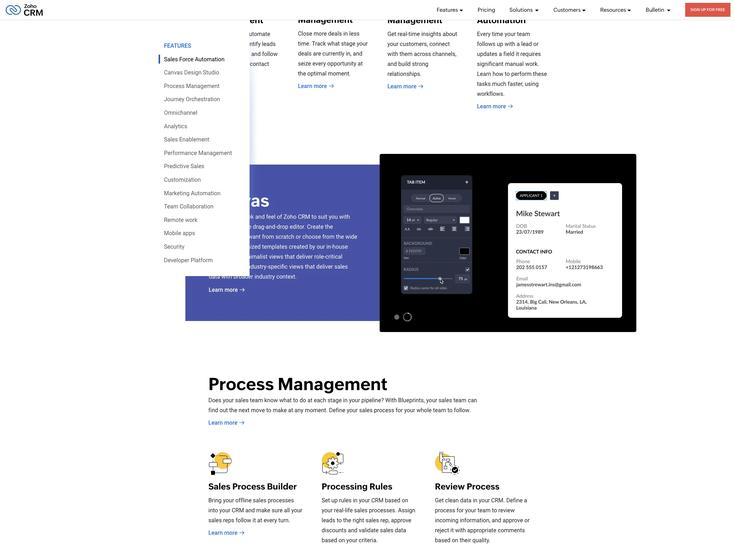 Task type: locate. For each thing, give the bounding box(es) containing it.
2 horizontal spatial or
[[534, 41, 539, 47]]

1 vertical spatial what
[[279, 397, 292, 404]]

canvas inside canvas redesign the look and feel of zoho crm to suit you with canvas, a simple drag-and-drop editor. create the experience you want from scratch or choose from the wide range of customized templates created by our in-house artists, from minimalist views that deliver role-critical information to industry-specific views that deliver sales data with broader industry context.
[[209, 191, 269, 211]]

more down information.
[[224, 83, 238, 90]]

and right in,
[[353, 50, 363, 57]]

in for get clean data in your crm. define a process for your team to review incoming information, and approve or reject it with appropriate comments based on their quality.
[[473, 497, 478, 504]]

1 horizontal spatial leads
[[322, 517, 335, 524]]

0 horizontal spatial crm
[[232, 507, 244, 514]]

with down the information
[[222, 273, 232, 280]]

a up manual
[[517, 41, 520, 47]]

of down experience on the left of page
[[225, 243, 230, 250]]

contact
[[250, 61, 269, 67]]

0 horizontal spatial deliver
[[296, 253, 313, 260]]

2 vertical spatial or
[[525, 517, 530, 524]]

1 vertical spatial that
[[285, 253, 295, 260]]

more down workflows.
[[493, 103, 506, 110]]

at right opportunity
[[358, 60, 363, 67]]

0 horizontal spatial define
[[329, 407, 345, 414]]

management for process management does your sales team know what to do at each stage in your pipeline? with blueprints, your sales team can find out the next move to make at any moment. define your sales process for your whole team to follow.
[[278, 374, 388, 394]]

learn for workflow automation
[[477, 103, 492, 110]]

1 horizontal spatial data
[[395, 527, 406, 534]]

features
[[437, 7, 458, 13]]

define inside get clean data in your crm. define a process for your team to review incoming information, and approve or reject it with appropriate comments based on their quality.
[[507, 497, 523, 504]]

whole
[[417, 407, 432, 414]]

crm down offline
[[232, 507, 244, 514]]

1 vertical spatial views
[[289, 263, 304, 270]]

0 horizontal spatial canvas
[[164, 69, 183, 76]]

deliver
[[296, 253, 313, 260], [316, 263, 333, 270]]

and up drag-
[[255, 214, 265, 220]]

sales for sales enablement
[[164, 136, 178, 143]]

up right follows in the top right of the page
[[497, 41, 503, 47]]

canvas for canvas redesign the look and feel of zoho crm to suit you with canvas, a simple drag-and-drop editor. create the experience you want from scratch or choose from the wide range of customized templates created by our in-house artists, from minimalist views that deliver role-critical information to industry-specific views that deliver sales data with broader industry context.
[[209, 191, 269, 211]]

more for canvas
[[225, 287, 238, 293]]

2 vertical spatial crm
[[232, 507, 244, 514]]

predictive
[[164, 163, 189, 170]]

lead management
[[208, 5, 263, 25]]

moment. down opportunity
[[328, 70, 351, 77]]

0 horizontal spatial deals
[[298, 50, 312, 57]]

contact management
[[388, 5, 442, 25]]

in for set up rules in your crm based on your real-life sales processes. assign leads to the right sales rep, approve discounts and validate sales data based on your criteria.
[[353, 497, 358, 504]]

get left clean
[[435, 497, 444, 504]]

with up wide
[[339, 214, 350, 220]]

and inside bring your offline sales processes into your crm and make sure all your sales reps follow it at every turn.
[[245, 507, 255, 514]]

sign up for free
[[691, 7, 725, 12]]

deliver down role-
[[316, 263, 333, 270]]

specific
[[268, 263, 288, 270]]

templates
[[262, 243, 288, 250]]

force
[[179, 56, 194, 63]]

time right every
[[492, 31, 503, 37]]

0 horizontal spatial or
[[296, 234, 301, 240]]

can
[[468, 397, 477, 404]]

1 horizontal spatial make
[[273, 407, 287, 414]]

in for close more deals in less time. track what stage your deals are currently in, and seize every opportunity at the optimal moment.
[[343, 30, 348, 37]]

0 horizontal spatial you
[[238, 234, 247, 240]]

learn more link for contact management
[[388, 82, 424, 91]]

learn down the information
[[209, 287, 223, 293]]

more down optimal
[[314, 83, 327, 90]]

clean
[[445, 497, 459, 504]]

channels,
[[433, 51, 457, 57]]

1 vertical spatial every
[[264, 517, 277, 524]]

or up comments
[[525, 517, 530, 524]]

more for workflow automation
[[493, 103, 506, 110]]

team inside get clean data in your crm. define a process for your team to review incoming information, and approve or reject it with appropriate comments based on their quality.
[[478, 507, 491, 514]]

and down review
[[492, 517, 501, 524]]

zoho crm logo image
[[5, 2, 43, 18]]

0 vertical spatial get
[[388, 31, 396, 37]]

0 horizontal spatial follow
[[236, 517, 251, 524]]

work
[[185, 217, 198, 224]]

get inside get real-time insights about your customers, connect with them across channels, and build strong relationships.
[[388, 31, 396, 37]]

up inside set up rules in your crm based on your real-life sales processes. assign leads to the right sales rep, approve discounts and validate sales data based on your criteria.
[[331, 497, 338, 504]]

sales up "right"
[[354, 507, 368, 514]]

management up leads,
[[208, 15, 263, 25]]

appropriate
[[467, 527, 497, 534]]

learn for process management
[[208, 420, 223, 426]]

0 vertical spatial automation
[[477, 15, 526, 25]]

and down offline
[[245, 507, 255, 514]]

2 vertical spatial automation
[[191, 190, 221, 197]]

0 vertical spatial of
[[277, 214, 282, 220]]

more down the relationships.
[[403, 83, 417, 90]]

you right suit at the top left of page
[[329, 214, 338, 220]]

remote work
[[164, 217, 198, 224]]

processes.
[[369, 507, 397, 514]]

team up move
[[250, 397, 263, 404]]

0 vertical spatial up
[[497, 41, 503, 47]]

updates
[[477, 51, 498, 57]]

get real-time insights about your customers, connect with them across channels, and build strong relationships.
[[388, 31, 457, 77]]

sales down analytics
[[164, 136, 178, 143]]

every inside close more deals in less time. track what stage your deals are currently in, and seize every opportunity at the optimal moment.
[[313, 60, 326, 67]]

sales force automation
[[164, 56, 225, 63]]

every inside bring your offline sales processes into your crm and make sure all your sales reps follow it at every turn.
[[264, 517, 277, 524]]

1 horizontal spatial of
[[277, 214, 282, 220]]

1 vertical spatial or
[[296, 234, 301, 240]]

0 vertical spatial real-
[[398, 31, 409, 37]]

1 horizontal spatial that
[[285, 253, 295, 260]]

approve up comments
[[503, 517, 523, 524]]

out
[[220, 407, 228, 414]]

performance
[[164, 150, 197, 156]]

every time your team follows up with a lead or updates a field it requires significant manual work. learn how to perform these tasks much faster, using workflows.
[[477, 31, 547, 97]]

for
[[396, 407, 403, 414], [457, 507, 464, 514]]

0 vertical spatial follow
[[262, 51, 278, 57]]

1 horizontal spatial deals
[[328, 30, 342, 37]]

0 vertical spatial views
[[269, 253, 283, 260]]

based down reject
[[435, 537, 451, 544]]

0 vertical spatial process
[[374, 407, 394, 414]]

more for contact management
[[403, 83, 417, 90]]

get down contact
[[388, 31, 396, 37]]

0 horizontal spatial on
[[339, 537, 345, 544]]

the down life
[[343, 517, 351, 524]]

with inside get real-time insights about your customers, connect with them across channels, and build strong relationships.
[[388, 51, 398, 57]]

2 lead from the left
[[521, 41, 532, 47]]

build
[[398, 61, 411, 67]]

the inside set up rules in your crm based on your real-life sales processes. assign leads to the right sales rep, approve discounts and validate sales data based on your criteria.
[[343, 517, 351, 524]]

lead inside capture leads, automate lead scoring, identify leads that will convert, and follow up with detailed contact information.
[[208, 41, 219, 47]]

2 horizontal spatial data
[[460, 497, 472, 504]]

from up the information
[[228, 253, 240, 260]]

process down with
[[374, 407, 394, 414]]

for inside get clean data in your crm. define a process for your team to review incoming information, and approve or reject it with appropriate comments based on their quality.
[[457, 507, 464, 514]]

0 horizontal spatial approve
[[391, 517, 411, 524]]

will
[[220, 51, 228, 57]]

it inside bring your offline sales processes into your crm and make sure all your sales reps follow it at every turn.
[[253, 517, 256, 524]]

with inside every time your team follows up with a lead or updates a field it requires significant manual work. learn how to perform these tasks much faster, using workflows.
[[505, 41, 515, 47]]

customized
[[231, 243, 261, 250]]

real- inside get real-time insights about your customers, connect with them across channels, and build strong relationships.
[[398, 31, 409, 37]]

2 horizontal spatial it
[[516, 51, 519, 57]]

on down discounts
[[339, 537, 345, 544]]

what inside process management does your sales team know what to do at each stage in your pipeline? with blueprints, your sales team can find out the next move to make at any moment. define your sales process for your whole team to follow.
[[279, 397, 292, 404]]

0 vertical spatial data
[[209, 273, 220, 280]]

learn inside every time your team follows up with a lead or updates a field it requires significant manual work. learn how to perform these tasks much faster, using workflows.
[[477, 71, 491, 77]]

what inside close more deals in less time. track what stage your deals are currently in, and seize every opportunity at the optimal moment.
[[327, 40, 340, 47]]

automation up collaboration
[[191, 190, 221, 197]]

every down are
[[313, 60, 326, 67]]

a right crm.
[[524, 497, 527, 504]]

learn more down reps
[[208, 530, 238, 537]]

real- up customers,
[[398, 31, 409, 37]]

1 horizontal spatial approve
[[503, 517, 523, 524]]

0 horizontal spatial process
[[374, 407, 394, 414]]

your inside close more deals in less time. track what stage your deals are currently in, and seize every opportunity at the optimal moment.
[[357, 40, 368, 47]]

using
[[525, 81, 539, 87]]

editor.
[[290, 224, 306, 230]]

0 vertical spatial or
[[534, 41, 539, 47]]

1 horizontal spatial up
[[331, 497, 338, 504]]

review
[[499, 507, 515, 514]]

scratch
[[276, 234, 294, 240]]

1 vertical spatial it
[[253, 517, 256, 524]]

what for management
[[279, 397, 292, 404]]

and up 'contact'
[[251, 51, 261, 57]]

0 horizontal spatial lead
[[208, 41, 219, 47]]

that down created
[[285, 253, 295, 260]]

management inside process management does your sales team know what to do at each stage in your pipeline? with blueprints, your sales team can find out the next move to make at any moment. define your sales process for your whole team to follow.
[[278, 374, 388, 394]]

crm inside set up rules in your crm based on your real-life sales processes. assign leads to the right sales rep, approve discounts and validate sales data based on your criteria.
[[371, 497, 384, 504]]

management for lead management
[[208, 15, 263, 25]]

2 horizontal spatial crm
[[371, 497, 384, 504]]

approve inside set up rules in your crm based on your real-life sales processes. assign leads to the right sales rep, approve discounts and validate sales data based on your criteria.
[[391, 517, 411, 524]]

crm up the processes.
[[371, 497, 384, 504]]

1 vertical spatial up
[[208, 61, 215, 67]]

leads
[[262, 41, 276, 47], [322, 517, 335, 524]]

across
[[414, 51, 431, 57]]

to inside set up rules in your crm based on your real-life sales processes. assign leads to the right sales rep, approve discounts and validate sales data based on your criteria.
[[337, 517, 342, 524]]

learn more link down optimal
[[298, 82, 334, 91]]

seize
[[298, 60, 311, 67]]

all
[[284, 507, 290, 514]]

less
[[349, 30, 360, 37]]

learn up tasks
[[477, 71, 491, 77]]

a left 'simple'
[[230, 224, 233, 230]]

0 vertical spatial stage
[[341, 40, 355, 47]]

learn for contact management
[[388, 83, 402, 90]]

learn more down optimal
[[298, 83, 327, 90]]

1 vertical spatial of
[[225, 243, 230, 250]]

stage inside process management does your sales team know what to do at each stage in your pipeline? with blueprints, your sales team can find out the next move to make at any moment. define your sales process for your whole team to follow.
[[328, 397, 342, 404]]

that
[[208, 51, 218, 57], [285, 253, 295, 260], [305, 263, 315, 270]]

it right reject
[[451, 527, 454, 534]]

features link
[[437, 0, 463, 20]]

learn more link for canvas
[[209, 286, 245, 294]]

in inside get clean data in your crm. define a process for your team to review incoming information, and approve or reject it with appropriate comments based on their quality.
[[473, 497, 478, 504]]

sales down features
[[164, 56, 178, 63]]

0 horizontal spatial data
[[209, 273, 220, 280]]

2 horizontal spatial that
[[305, 263, 315, 270]]

management for deal management
[[298, 15, 353, 25]]

0 horizontal spatial time
[[409, 31, 420, 37]]

or inside canvas redesign the look and feel of zoho crm to suit you with canvas, a simple drag-and-drop editor. create the experience you want from scratch or choose from the wide range of customized templates created by our in-house artists, from minimalist views that deliver role-critical information to industry-specific views that deliver sales data with broader industry context.
[[296, 234, 301, 240]]

1 vertical spatial data
[[460, 497, 472, 504]]

leads up discounts
[[322, 517, 335, 524]]

0 vertical spatial define
[[329, 407, 345, 414]]

reject
[[435, 527, 449, 534]]

to right how
[[505, 71, 510, 77]]

of right feel
[[277, 214, 282, 220]]

1 horizontal spatial crm
[[298, 214, 310, 220]]

0 vertical spatial that
[[208, 51, 218, 57]]

sales inside canvas redesign the look and feel of zoho crm to suit you with canvas, a simple drag-and-drop editor. create the experience you want from scratch or choose from the wide range of customized templates created by our in-house artists, from minimalist views that deliver role-critical information to industry-specific views that deliver sales data with broader industry context.
[[335, 263, 348, 270]]

follow right reps
[[236, 517, 251, 524]]

1 horizontal spatial every
[[313, 60, 326, 67]]

0 vertical spatial make
[[273, 407, 287, 414]]

in down review process
[[473, 497, 478, 504]]

learn more link for deal management
[[298, 82, 334, 91]]

it right reps
[[253, 517, 256, 524]]

0 vertical spatial crm
[[298, 214, 310, 220]]

automation for marketing
[[191, 190, 221, 197]]

crm inside canvas redesign the look and feel of zoho crm to suit you with canvas, a simple drag-and-drop editor. create the experience you want from scratch or choose from the wide range of customized templates created by our in-house artists, from minimalist views that deliver role-critical information to industry-specific views that deliver sales data with broader industry context.
[[298, 214, 310, 220]]

1 horizontal spatial or
[[525, 517, 530, 524]]

automation up the studio
[[195, 56, 225, 63]]

1 vertical spatial process
[[435, 507, 455, 514]]

the
[[298, 70, 306, 77], [234, 214, 242, 220], [325, 224, 333, 230], [336, 234, 344, 240], [229, 407, 237, 414], [343, 517, 351, 524]]

review process
[[435, 482, 500, 492]]

on inside get clean data in your crm. define a process for your team to review incoming information, and approve or reject it with appropriate comments based on their quality.
[[452, 537, 458, 544]]

sales
[[164, 56, 178, 63], [164, 136, 178, 143], [191, 163, 204, 170], [208, 482, 231, 492]]

process inside get clean data in your crm. define a process for your team to review incoming information, and approve or reject it with appropriate comments based on their quality.
[[435, 507, 455, 514]]

canvas up look at top left
[[209, 191, 269, 211]]

learn down workflows.
[[477, 103, 492, 110]]

1 horizontal spatial define
[[507, 497, 523, 504]]

in-
[[326, 243, 333, 250]]

0 horizontal spatial make
[[256, 507, 270, 514]]

data right clean
[[460, 497, 472, 504]]

more inside close more deals in less time. track what stage your deals are currently in, and seize every opportunity at the optimal moment.
[[314, 30, 327, 37]]

1 vertical spatial you
[[238, 234, 247, 240]]

how
[[493, 71, 504, 77]]

automate
[[246, 31, 270, 37]]

get inside get clean data in your crm. define a process for your team to review incoming information, and approve or reject it with appropriate comments based on their quality.
[[435, 497, 444, 504]]

2 time from the left
[[492, 31, 503, 37]]

1 lead from the left
[[208, 41, 219, 47]]

the up house
[[336, 234, 344, 240]]

customers
[[554, 7, 581, 13]]

learn more for contact management
[[388, 83, 417, 90]]

based inside get clean data in your crm. define a process for your team to review incoming information, and approve or reject it with appropriate comments based on their quality.
[[435, 537, 451, 544]]

2 approve from the left
[[503, 517, 523, 524]]

2 vertical spatial data
[[395, 527, 406, 534]]

0 horizontal spatial every
[[264, 517, 277, 524]]

0 vertical spatial for
[[396, 407, 403, 414]]

and inside capture leads, automate lead scoring, identify leads that will convert, and follow up with detailed contact information.
[[251, 51, 261, 57]]

what for more
[[327, 40, 340, 47]]

at left turn.
[[257, 517, 262, 524]]

you down 'simple'
[[238, 234, 247, 240]]

workflow automation
[[477, 5, 526, 25]]

1 horizontal spatial on
[[402, 497, 408, 504]]

leads inside set up rules in your crm based on your real-life sales processes. assign leads to the right sales rep, approve discounts and validate sales data based on your criteria.
[[322, 517, 335, 524]]

management up orchestration
[[186, 83, 220, 89]]

processes
[[268, 497, 294, 504]]

lead down capture
[[208, 41, 219, 47]]

1 vertical spatial make
[[256, 507, 270, 514]]

with left them at the right of page
[[388, 51, 398, 57]]

0 vertical spatial leads
[[262, 41, 276, 47]]

move
[[251, 407, 265, 414]]

1 horizontal spatial what
[[327, 40, 340, 47]]

0 horizontal spatial real-
[[334, 507, 345, 514]]

0 horizontal spatial for
[[396, 407, 403, 414]]

2 vertical spatial up
[[331, 497, 338, 504]]

more for lead management
[[224, 83, 238, 90]]

team up the information,
[[478, 507, 491, 514]]

make left sure
[[256, 507, 270, 514]]

follow up 'contact'
[[262, 51, 278, 57]]

more
[[314, 30, 327, 37], [314, 83, 327, 90], [224, 83, 238, 90], [403, 83, 417, 90], [493, 103, 506, 110], [225, 287, 238, 293], [224, 420, 238, 426], [224, 530, 238, 537]]

deliver down created
[[296, 253, 313, 260]]

1 time from the left
[[409, 31, 420, 37]]

data inside get clean data in your crm. define a process for your team to review incoming information, and approve or reject it with appropriate comments based on their quality.
[[460, 497, 472, 504]]

menu shadow image
[[250, 0, 260, 304]]

based up the processes.
[[385, 497, 401, 504]]

0 horizontal spatial what
[[279, 397, 292, 404]]

1 vertical spatial define
[[507, 497, 523, 504]]

make down know
[[273, 407, 287, 414]]

in inside set up rules in your crm based on your real-life sales processes. assign leads to the right sales rep, approve discounts and validate sales data based on your criteria.
[[353, 497, 358, 504]]

learn more down out
[[208, 420, 238, 426]]

0 vertical spatial moment.
[[328, 70, 351, 77]]

2 horizontal spatial from
[[322, 234, 335, 240]]

lead up requires
[[521, 41, 532, 47]]

from down and-
[[262, 234, 274, 240]]

sales up bring
[[208, 482, 231, 492]]

or
[[534, 41, 539, 47], [296, 234, 301, 240], [525, 517, 530, 524]]

at
[[358, 60, 363, 67], [308, 397, 313, 404], [288, 407, 293, 414], [257, 517, 262, 524]]

in right each at the bottom left of the page
[[343, 397, 348, 404]]

with up information.
[[216, 61, 227, 67]]

it right field
[[516, 51, 519, 57]]

1 vertical spatial real-
[[334, 507, 345, 514]]

for inside process management does your sales team know what to do at each stage in your pipeline? with blueprints, your sales team can find out the next move to make at any moment. define your sales process for your whole team to follow.
[[396, 407, 403, 414]]

sales for sales force automation
[[164, 56, 178, 63]]

2 horizontal spatial on
[[452, 537, 458, 544]]

or up requires
[[534, 41, 539, 47]]

reps
[[223, 517, 234, 524]]

every
[[477, 31, 491, 37]]

0 horizontal spatial get
[[388, 31, 396, 37]]

blueprints,
[[398, 397, 425, 404]]

perform
[[511, 71, 532, 77]]

1 approve from the left
[[391, 517, 411, 524]]

in inside close more deals in less time. track what stage your deals are currently in, and seize every opportunity at the optimal moment.
[[343, 30, 348, 37]]

up right set
[[331, 497, 338, 504]]

0 horizontal spatial views
[[269, 253, 283, 260]]

process inside process management does your sales team know what to do at each stage in your pipeline? with blueprints, your sales team can find out the next move to make at any moment. define your sales process for your whole team to follow.
[[374, 407, 394, 414]]

1 horizontal spatial views
[[289, 263, 304, 270]]

team up requires
[[517, 31, 530, 37]]

views down the templates
[[269, 253, 283, 260]]

rules
[[339, 497, 352, 504]]

learn more for deal management
[[298, 83, 327, 90]]

learn more link down broader
[[209, 286, 245, 294]]

and inside get clean data in your crm. define a process for your team to review incoming information, and approve or reject it with appropriate comments based on their quality.
[[492, 517, 501, 524]]

2 vertical spatial it
[[451, 527, 454, 534]]

in inside process management does your sales team know what to do at each stage in your pipeline? with blueprints, your sales team can find out the next move to make at any moment. define your sales process for your whole team to follow.
[[343, 397, 348, 404]]

1 horizontal spatial process
[[435, 507, 455, 514]]

moment. down each at the bottom left of the page
[[305, 407, 328, 414]]

1 horizontal spatial it
[[451, 527, 454, 534]]

1 horizontal spatial from
[[262, 234, 274, 240]]

0 vertical spatial deliver
[[296, 253, 313, 260]]

real-
[[398, 31, 409, 37], [334, 507, 345, 514]]

process up next
[[208, 374, 274, 394]]

you
[[329, 214, 338, 220], [238, 234, 247, 240]]

1 vertical spatial follow
[[236, 517, 251, 524]]

for
[[707, 7, 715, 12]]

field
[[504, 51, 515, 57]]

management down enablement
[[198, 150, 232, 156]]

with
[[385, 397, 397, 404]]

minimalist
[[241, 253, 268, 260]]

your inside every time your team follows up with a lead or updates a field it requires significant manual work. learn how to perform these tasks much faster, using workflows.
[[505, 31, 516, 37]]

2 horizontal spatial up
[[497, 41, 503, 47]]

a inside canvas redesign the look and feel of zoho crm to suit you with canvas, a simple drag-and-drop editor. create the experience you want from scratch or choose from the wide range of customized templates created by our in-house artists, from minimalist views that deliver role-critical information to industry-specific views that deliver sales data with broader industry context.
[[230, 224, 233, 230]]

and inside close more deals in less time. track what stage your deals are currently in, and seize every opportunity at the optimal moment.
[[353, 50, 363, 57]]

and down "right"
[[348, 527, 358, 534]]

with
[[505, 41, 515, 47], [388, 51, 398, 57], [216, 61, 227, 67], [339, 214, 350, 220], [222, 273, 232, 280], [455, 527, 466, 534]]

management down deal
[[298, 15, 353, 25]]

define
[[329, 407, 345, 414], [507, 497, 523, 504]]

lead
[[208, 5, 229, 14]]

the down seize
[[298, 70, 306, 77]]

right
[[353, 517, 364, 524]]

data down the information
[[209, 273, 220, 280]]

learn more for lead management
[[208, 83, 238, 90]]

tasks
[[477, 81, 491, 87]]

builder
[[267, 482, 297, 492]]

0 vertical spatial canvas
[[164, 69, 183, 76]]

to down crm.
[[492, 507, 497, 514]]

and left build
[[388, 61, 397, 67]]

1 vertical spatial deliver
[[316, 263, 333, 270]]

performance management
[[164, 150, 232, 156]]

1 vertical spatial get
[[435, 497, 444, 504]]

workflow
[[477, 5, 517, 14]]

want
[[248, 234, 261, 240]]

2 horizontal spatial based
[[435, 537, 451, 544]]

follow.
[[454, 407, 471, 414]]

0 horizontal spatial that
[[208, 51, 218, 57]]

define inside process management does your sales team know what to do at each stage in your pipeline? with blueprints, your sales team can find out the next move to make at any moment. define your sales process for your whole team to follow.
[[329, 407, 345, 414]]

1 horizontal spatial you
[[329, 214, 338, 220]]

industry
[[255, 273, 275, 280]]

insights
[[421, 31, 441, 37]]

learn more down the information
[[209, 287, 238, 293]]

it
[[516, 51, 519, 57], [253, 517, 256, 524], [451, 527, 454, 534]]



Task type: vqa. For each thing, say whether or not it's contained in the screenshot.
"To Manage Your Business From Anywhere, At Any Time."
no



Task type: describe. For each thing, give the bounding box(es) containing it.
with inside get clean data in your crm. define a process for your team to review incoming information, and approve or reject it with appropriate comments based on their quality.
[[455, 527, 466, 534]]

process management
[[164, 83, 220, 89]]

learn for deal management
[[298, 83, 312, 90]]

choose
[[302, 234, 321, 240]]

remote
[[164, 217, 184, 224]]

connect
[[430, 41, 450, 47]]

marketing automation
[[164, 190, 221, 197]]

1 vertical spatial automation
[[195, 56, 225, 63]]

at right do
[[308, 397, 313, 404]]

customization
[[164, 177, 201, 183]]

these
[[533, 71, 547, 77]]

much
[[492, 81, 507, 87]]

processing rules
[[322, 482, 393, 492]]

discounts
[[322, 527, 347, 534]]

find
[[208, 407, 218, 414]]

bulletin
[[646, 7, 666, 13]]

know
[[264, 397, 278, 404]]

bring
[[208, 497, 222, 504]]

time inside every time your team follows up with a lead or updates a field it requires significant manual work. learn how to perform these tasks much faster, using workflows.
[[492, 31, 503, 37]]

canvas design studio
[[164, 69, 219, 76]]

canvas for canvas design studio
[[164, 69, 183, 76]]

created
[[289, 243, 308, 250]]

the left look at top left
[[234, 214, 242, 220]]

the inside process management does your sales team know what to do at each stage in your pipeline? with blueprints, your sales team can find out the next move to make at any moment. define your sales process for your whole team to follow.
[[229, 407, 237, 414]]

drop
[[277, 224, 288, 230]]

design
[[184, 69, 202, 76]]

suit
[[318, 214, 327, 220]]

get for get clean data in your crm. define a process for your team to review incoming information, and approve or reject it with appropriate comments based on their quality.
[[435, 497, 444, 504]]

learn more link for lead management
[[208, 82, 245, 91]]

learn for canvas
[[209, 287, 223, 293]]

apps
[[183, 230, 195, 237]]

stage inside close more deals in less time. track what stage your deals are currently in, and seize every opportunity at the optimal moment.
[[341, 40, 355, 47]]

more for deal management
[[314, 83, 327, 90]]

do
[[300, 397, 306, 404]]

developer platform
[[164, 257, 213, 264]]

process up offline
[[232, 482, 265, 492]]

sales left the can
[[439, 397, 452, 404]]

sure
[[272, 507, 283, 514]]

in,
[[346, 50, 352, 57]]

process up crm.
[[467, 482, 500, 492]]

management for performance management
[[198, 150, 232, 156]]

capture leads, automate lead scoring, identify leads that will convert, and follow up with detailed contact information.
[[208, 31, 278, 77]]

that inside capture leads, automate lead scoring, identify leads that will convert, and follow up with detailed contact information.
[[208, 51, 218, 57]]

work.
[[525, 61, 539, 67]]

wide
[[345, 234, 357, 240]]

marketing
[[164, 190, 190, 197]]

follows
[[477, 41, 496, 47]]

or inside get clean data in your crm. define a process for your team to review incoming information, and approve or reject it with appropriate comments based on their quality.
[[525, 517, 530, 524]]

or inside every time your team follows up with a lead or updates a field it requires significant manual work. learn how to perform these tasks much faster, using workflows.
[[534, 41, 539, 47]]

your inside get real-time insights about your customers, connect with them across channels, and build strong relationships.
[[388, 41, 399, 47]]

process up journey
[[164, 83, 185, 89]]

the down suit at the top left of page
[[325, 224, 333, 230]]

learn down into
[[208, 530, 223, 537]]

sales for sales process builder
[[208, 482, 231, 492]]

and inside canvas redesign the look and feel of zoho crm to suit you with canvas, a simple drag-and-drop editor. create the experience you want from scratch or choose from the wide range of customized templates created by our in-house artists, from minimalist views that deliver role-critical information to industry-specific views that deliver sales data with broader industry context.
[[255, 214, 265, 220]]

1 horizontal spatial deliver
[[316, 263, 333, 270]]

1 vertical spatial deals
[[298, 50, 312, 57]]

canvas,
[[209, 224, 229, 230]]

0 horizontal spatial based
[[322, 537, 337, 544]]

up
[[701, 7, 706, 12]]

team inside every time your team follows up with a lead or updates a field it requires significant manual work. learn how to perform these tasks much faster, using workflows.
[[517, 31, 530, 37]]

learn more link for process management
[[208, 419, 245, 427]]

at inside bring your offline sales processes into your crm and make sure all your sales reps follow it at every turn.
[[257, 517, 262, 524]]

sales up validate
[[366, 517, 379, 524]]

sales down performance management
[[191, 163, 204, 170]]

data inside canvas redesign the look and feel of zoho crm to suit you with canvas, a simple drag-and-drop editor. create the experience you want from scratch or choose from the wide range of customized templates created by our in-house artists, from minimalist views that deliver role-critical information to industry-specific views that deliver sales data with broader industry context.
[[209, 273, 220, 280]]

lead inside every time your team follows up with a lead or updates a field it requires significant manual work. learn how to perform these tasks much faster, using workflows.
[[521, 41, 532, 47]]

mobile apps
[[164, 230, 195, 237]]

sales up next
[[235, 397, 249, 404]]

learn more for canvas
[[209, 287, 238, 293]]

capture
[[208, 31, 228, 37]]

automation for workflow
[[477, 15, 526, 25]]

crm inside bring your offline sales processes into your crm and make sure all your sales reps follow it at every turn.
[[232, 507, 244, 514]]

assign
[[398, 507, 416, 514]]

to inside get clean data in your crm. define a process for your team to review incoming information, and approve or reject it with appropriate comments based on their quality.
[[492, 507, 497, 514]]

at left any
[[288, 407, 293, 414]]

features
[[164, 42, 191, 49]]

more down reps
[[224, 530, 238, 537]]

make inside bring your offline sales processes into your crm and make sure all your sales reps follow it at every turn.
[[256, 507, 270, 514]]

orchestration
[[186, 96, 220, 103]]

make inside process management does your sales team know what to do at each stage in your pipeline? with blueprints, your sales team can find out the next move to make at any moment. define your sales process for your whole team to follow.
[[273, 407, 287, 414]]

team up follow.
[[454, 397, 467, 404]]

sales down "sales process builder"
[[253, 497, 266, 504]]

management for process management
[[186, 83, 220, 89]]

learn for lead management
[[208, 83, 223, 90]]

manual
[[505, 61, 524, 67]]

developer
[[164, 257, 189, 264]]

0 vertical spatial deals
[[328, 30, 342, 37]]

real- inside set up rules in your crm based on your real-life sales processes. assign leads to the right sales rep, approve discounts and validate sales data based on your criteria.
[[334, 507, 345, 514]]

get for get real-time insights about your customers, connect with them across channels, and build strong relationships.
[[388, 31, 396, 37]]

0 horizontal spatial of
[[225, 243, 230, 250]]

drag-
[[253, 224, 266, 230]]

requires
[[521, 51, 541, 57]]

resources link
[[600, 0, 632, 20]]

set
[[322, 497, 330, 504]]

turn.
[[279, 517, 290, 524]]

sales process builder
[[208, 482, 297, 492]]

moment. inside close more deals in less time. track what stage your deals are currently in, and seize every opportunity at the optimal moment.
[[328, 70, 351, 77]]

offline
[[235, 497, 252, 504]]

sales down into
[[208, 517, 222, 524]]

rep,
[[381, 517, 390, 524]]

are
[[313, 50, 321, 57]]

to left follow.
[[448, 407, 453, 414]]

their
[[460, 537, 471, 544]]

1 horizontal spatial based
[[385, 497, 401, 504]]

pricing
[[478, 7, 495, 13]]

follow inside capture leads, automate lead scoring, identify leads that will convert, and follow up with detailed contact information.
[[262, 51, 278, 57]]

quality.
[[473, 537, 491, 544]]

rules
[[370, 482, 393, 492]]

to left do
[[293, 397, 298, 404]]

learn more for process management
[[208, 420, 238, 426]]

leads inside capture leads, automate lead scoring, identify leads that will convert, and follow up with detailed contact information.
[[262, 41, 276, 47]]

more for process management
[[224, 420, 238, 426]]

up inside every time your team follows up with a lead or updates a field it requires significant manual work. learn how to perform these tasks much faster, using workflows.
[[497, 41, 503, 47]]

next
[[239, 407, 250, 414]]

industry-
[[246, 263, 268, 270]]

pricing link
[[478, 0, 495, 20]]

0 vertical spatial you
[[329, 214, 338, 220]]

the inside close more deals in less time. track what stage your deals are currently in, and seize every opportunity at the optimal moment.
[[298, 70, 306, 77]]

close
[[298, 30, 312, 37]]

by
[[309, 243, 315, 250]]

track
[[312, 40, 326, 47]]

learn more link for workflow automation
[[477, 102, 513, 111]]

opportunity
[[327, 60, 356, 67]]

convert,
[[230, 51, 250, 57]]

look
[[243, 214, 254, 220]]

it inside get clean data in your crm. define a process for your team to review incoming information, and approve or reject it with appropriate comments based on their quality.
[[451, 527, 454, 534]]

our
[[317, 243, 325, 250]]

management for contact management
[[388, 15, 442, 25]]

sales down the "pipeline?"
[[359, 407, 373, 414]]

simple
[[235, 224, 252, 230]]

learn more link down reps
[[208, 529, 245, 538]]

about
[[443, 31, 457, 37]]

information
[[209, 263, 238, 270]]

solutions
[[510, 7, 534, 13]]

information.
[[208, 71, 239, 77]]

sign
[[691, 7, 700, 12]]

house
[[333, 243, 348, 250]]

them
[[400, 51, 413, 57]]

to left suit at the top left of page
[[312, 214, 317, 220]]

analytics
[[164, 123, 187, 130]]

time inside get real-time insights about your customers, connect with them across channels, and build strong relationships.
[[409, 31, 420, 37]]

omnichannel
[[164, 109, 197, 116]]

a inside get clean data in your crm. define a process for your team to review incoming information, and approve or reject it with appropriate comments based on their quality.
[[524, 497, 527, 504]]

role-
[[314, 253, 325, 260]]

at inside close more deals in less time. track what stage your deals are currently in, and seize every opportunity at the optimal moment.
[[358, 60, 363, 67]]

and-
[[266, 224, 277, 230]]

with inside capture leads, automate lead scoring, identify leads that will convert, and follow up with detailed contact information.
[[216, 61, 227, 67]]

create
[[307, 224, 324, 230]]

approve inside get clean data in your crm. define a process for your team to review incoming information, and approve or reject it with appropriate comments based on their quality.
[[503, 517, 523, 524]]

to inside every time your team follows up with a lead or updates a field it requires significant manual work. learn how to perform these tasks much faster, using workflows.
[[505, 71, 510, 77]]

and inside set up rules in your crm based on your real-life sales processes. assign leads to the right sales rep, approve discounts and validate sales data based on your criteria.
[[348, 527, 358, 534]]

up inside capture leads, automate lead scoring, identify leads that will convert, and follow up with detailed contact information.
[[208, 61, 215, 67]]

customers,
[[400, 41, 428, 47]]

optimal
[[307, 70, 327, 77]]

currently
[[323, 50, 345, 57]]

information,
[[460, 517, 491, 524]]

and inside get real-time insights about your customers, connect with them across channels, and build strong relationships.
[[388, 61, 397, 67]]

any
[[295, 407, 304, 414]]

moment. inside process management does your sales team know what to do at each stage in your pipeline? with blueprints, your sales team can find out the next move to make at any moment. define your sales process for your whole team to follow.
[[305, 407, 328, 414]]

it inside every time your team follows up with a lead or updates a field it requires significant manual work. learn how to perform these tasks much faster, using workflows.
[[516, 51, 519, 57]]

process inside process management does your sales team know what to do at each stage in your pipeline? with blueprints, your sales team can find out the next move to make at any moment. define your sales process for your whole team to follow.
[[208, 374, 274, 394]]

set up rules in your crm based on your real-life sales processes. assign leads to the right sales rep, approve discounts and validate sales data based on your criteria.
[[322, 497, 416, 544]]

time.
[[298, 40, 311, 47]]

data inside set up rules in your crm based on your real-life sales processes. assign leads to the right sales rep, approve discounts and validate sales data based on your criteria.
[[395, 527, 406, 534]]

broader
[[234, 273, 253, 280]]

comments
[[498, 527, 525, 534]]

0 horizontal spatial from
[[228, 253, 240, 260]]

learn more for workflow automation
[[477, 103, 506, 110]]

follow inside bring your offline sales processes into your crm and make sure all your sales reps follow it at every turn.
[[236, 517, 251, 524]]

close more deals in less time. track what stage your deals are currently in, and seize every opportunity at the optimal moment.
[[298, 30, 368, 77]]

team right whole
[[433, 407, 446, 414]]

pipeline?
[[362, 397, 384, 404]]

to down know
[[266, 407, 271, 414]]

a left field
[[499, 51, 502, 57]]

review
[[435, 482, 465, 492]]

2 vertical spatial that
[[305, 263, 315, 270]]

significant
[[477, 61, 504, 67]]

to up broader
[[240, 263, 245, 270]]

sales down "rep,"
[[380, 527, 394, 534]]



